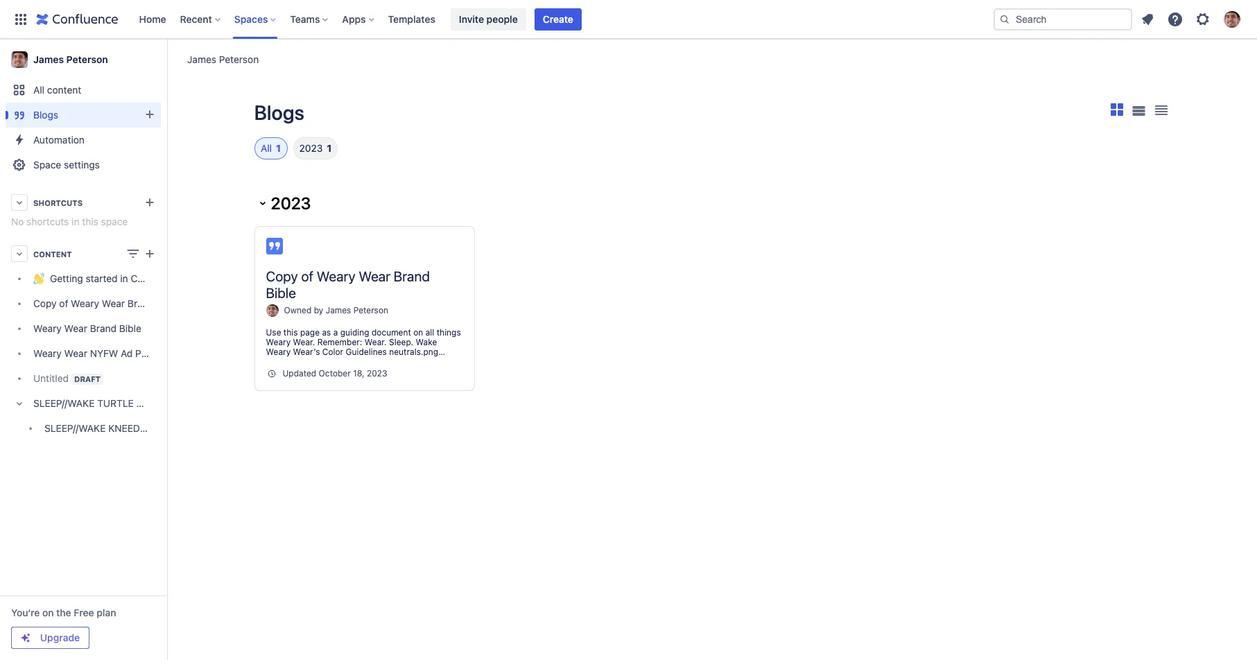 Task type: locate. For each thing, give the bounding box(es) containing it.
year 2023 element
[[299, 142, 323, 155]]

on left the all
[[414, 327, 423, 338]]

in down shortcuts dropdown button
[[72, 216, 79, 228]]

wake
[[416, 337, 437, 348]]

this
[[82, 216, 98, 228], [284, 327, 298, 338]]

all
[[426, 327, 435, 338]]

teams button
[[286, 8, 334, 30]]

0 horizontal spatial peterson
[[66, 53, 108, 65]]

1 1 from the left
[[276, 142, 281, 154]]

2 1 from the left
[[327, 142, 332, 154]]

apps button
[[338, 8, 380, 30]]

your profile and preferences image
[[1225, 11, 1241, 27]]

james peterson down recent popup button
[[187, 53, 259, 65]]

wear inside copy of weary wear brand bible link
[[102, 298, 125, 310]]

of down getting
[[59, 298, 68, 310]]

banner
[[0, 0, 1258, 39]]

wear. left as
[[293, 337, 315, 348]]

wear.
[[293, 337, 315, 348], [365, 337, 387, 348]]

on left the
[[42, 607, 54, 619]]

0 vertical spatial all
[[33, 84, 44, 96]]

2023 1
[[299, 142, 332, 154]]

0 horizontal spatial of
[[59, 298, 68, 310]]

1 blogs element right year 2023 element
[[327, 142, 332, 155]]

2 vertical spatial 2023
[[367, 368, 387, 379]]

shortcuts button
[[6, 190, 161, 215]]

james peterson link up guiding
[[326, 306, 389, 316]]

2 horizontal spatial bible
[[266, 285, 296, 301]]

wear down getting started in confluence
[[102, 298, 125, 310]]

1 vertical spatial copy
[[33, 298, 57, 310]]

copy of weary wear brand bible down started
[[33, 298, 179, 310]]

tree containing getting started in confluence
[[6, 266, 182, 441]]

0 vertical spatial in
[[72, 216, 79, 228]]

0 horizontal spatial copy
[[33, 298, 57, 310]]

0 vertical spatial of
[[301, 269, 314, 284]]

guidelines
[[346, 347, 387, 357]]

weary up weary wear nyfw ad push link
[[33, 323, 62, 335]]

1 horizontal spatial this
[[284, 327, 298, 338]]

of inside copy of weary wear brand bible link
[[59, 298, 68, 310]]

in right started
[[120, 273, 128, 285]]

0 vertical spatial brand
[[394, 269, 430, 284]]

invite people
[[459, 13, 518, 25]]

october
[[319, 368, 351, 379]]

settings icon image
[[1195, 11, 1212, 27]]

all left year 2023 element
[[261, 142, 272, 154]]

on
[[414, 327, 423, 338], [42, 607, 54, 619]]

0 horizontal spatial 1 blogs element
[[276, 142, 281, 155]]

all
[[33, 84, 44, 96], [261, 142, 272, 154]]

wear up owned by james peterson
[[359, 269, 391, 284]]

collapse chevron image
[[254, 195, 271, 212]]

2023 inside dropdown button
[[271, 194, 311, 213]]

james up the "all content"
[[33, 53, 64, 65]]

copy down getting
[[33, 298, 57, 310]]

weary up the updated
[[266, 357, 291, 367]]

this down shortcuts dropdown button
[[82, 216, 98, 228]]

premium image
[[20, 633, 31, 644]]

0 vertical spatial this
[[82, 216, 98, 228]]

apps
[[342, 13, 366, 25]]

1 blogs element
[[276, 142, 281, 155], [327, 142, 332, 155]]

space
[[33, 159, 61, 171]]

james peterson link
[[6, 46, 161, 74], [187, 52, 259, 66], [326, 306, 389, 316]]

owned by james peterson
[[284, 306, 389, 316]]

1 horizontal spatial james peterson link
[[187, 52, 259, 66]]

2 wear. from the left
[[365, 337, 387, 348]]

bible up "ad"
[[119, 323, 141, 335]]

1 horizontal spatial bible
[[157, 298, 179, 310]]

peterson down spaces
[[219, 53, 259, 65]]

upgrade
[[40, 632, 80, 644]]

blogs down the "all content"
[[33, 109, 58, 121]]

weary up weary wear brand bible link
[[71, 298, 99, 310]]

sleep.
[[389, 337, 414, 348]]

all left "content"
[[33, 84, 44, 96]]

wear. left sleep.
[[365, 337, 387, 348]]

no
[[11, 216, 24, 228]]

weary
[[317, 269, 356, 284], [71, 298, 99, 310], [33, 323, 62, 335], [266, 337, 291, 348], [266, 347, 291, 357], [33, 348, 62, 360], [266, 357, 291, 367]]

1 horizontal spatial copy of weary wear brand bible
[[266, 269, 430, 301]]

blogs up all 1
[[254, 101, 305, 124]]

copy of weary wear brand bible
[[266, 269, 430, 301], [33, 298, 179, 310]]

color
[[322, 347, 344, 357]]

brand down confluence
[[128, 298, 154, 310]]

as
[[322, 327, 331, 338]]

automation
[[33, 134, 85, 146]]

weary down use
[[266, 347, 291, 357]]

peterson up guiding
[[354, 306, 389, 316]]

1 horizontal spatial 1 blogs element
[[327, 142, 332, 155]]

wear
[[359, 269, 391, 284], [102, 298, 125, 310], [64, 323, 87, 335], [64, 348, 87, 360]]

wear down weary wear brand bible link
[[64, 348, 87, 360]]

brand up the all
[[394, 269, 430, 284]]

1 horizontal spatial on
[[414, 327, 423, 338]]

list image
[[1133, 106, 1146, 116]]

0 horizontal spatial james
[[33, 53, 64, 65]]

confluence image
[[36, 11, 118, 27], [36, 11, 118, 27]]

1 horizontal spatial 1
[[327, 142, 332, 154]]

brand up nyfw
[[90, 323, 117, 335]]

getting
[[50, 273, 83, 285]]

0 horizontal spatial wear.
[[293, 337, 315, 348]]

space settings
[[33, 159, 100, 171]]

brand inside copy of weary wear brand bible
[[394, 269, 430, 284]]

started
[[86, 273, 118, 285]]

0 vertical spatial copy
[[266, 269, 298, 284]]

2023 up blog icon
[[271, 194, 311, 213]]

0 horizontal spatial blogs
[[33, 109, 58, 121]]

of
[[301, 269, 314, 284], [59, 298, 68, 310]]

james peterson inside space element
[[33, 53, 108, 65]]

copy
[[266, 269, 298, 284], [33, 298, 57, 310]]

2023
[[299, 142, 323, 154], [271, 194, 311, 213], [367, 368, 387, 379]]

2 1 blogs element from the left
[[327, 142, 332, 155]]

1 right year 2023 element
[[327, 142, 332, 154]]

create
[[543, 13, 574, 25]]

push
[[135, 348, 158, 360]]

tree inside space element
[[6, 266, 182, 441]]

james peterson up "content"
[[33, 53, 108, 65]]

brand
[[394, 269, 430, 284], [128, 298, 154, 310], [90, 323, 117, 335]]

0 vertical spatial on
[[414, 327, 423, 338]]

peterson
[[219, 53, 259, 65], [66, 53, 108, 65], [354, 306, 389, 316]]

james right collapse sidebar image
[[187, 53, 216, 65]]

0 vertical spatial 2023
[[299, 142, 323, 154]]

collapse sidebar image
[[151, 46, 182, 74]]

2023 right 18,
[[367, 368, 387, 379]]

0 horizontal spatial on
[[42, 607, 54, 619]]

0 horizontal spatial this
[[82, 216, 98, 228]]

1 vertical spatial of
[[59, 298, 68, 310]]

the
[[56, 607, 71, 619]]

1 1 blogs element from the left
[[276, 142, 281, 155]]

2 vertical spatial brand
[[90, 323, 117, 335]]

1 vertical spatial brand
[[128, 298, 154, 310]]

copy down blog icon
[[266, 269, 298, 284]]

0 horizontal spatial brand
[[90, 323, 117, 335]]

Search field
[[994, 8, 1133, 30]]

james peterson link up all content link
[[6, 46, 161, 74]]

1 horizontal spatial all
[[261, 142, 272, 154]]

nyfw
[[90, 348, 118, 360]]

of up owned
[[301, 269, 314, 284]]

content button
[[6, 241, 161, 266]]

1 horizontal spatial brand
[[128, 298, 154, 310]]

1 horizontal spatial of
[[301, 269, 314, 284]]

free
[[74, 607, 94, 619]]

2023 button
[[254, 191, 1170, 216]]

weary inside copy of weary wear brand bible
[[317, 269, 356, 284]]

appswitcher icon image
[[12, 11, 29, 27]]

0 horizontal spatial james peterson link
[[6, 46, 161, 74]]

0 horizontal spatial james peterson
[[33, 53, 108, 65]]

weary up owned by james peterson
[[317, 269, 356, 284]]

spaces
[[234, 13, 268, 25]]

2 horizontal spatial brand
[[394, 269, 430, 284]]

all content
[[33, 84, 81, 96]]

neutrals.png
[[389, 347, 439, 357]]

1 vertical spatial in
[[120, 273, 128, 285]]

1 horizontal spatial james
[[187, 53, 216, 65]]

tree
[[6, 266, 182, 441]]

create link
[[535, 8, 582, 30]]

1 horizontal spatial peterson
[[219, 53, 259, 65]]

blogs
[[254, 101, 305, 124], [33, 109, 58, 121]]

1 vertical spatial on
[[42, 607, 54, 619]]

automation link
[[6, 128, 161, 153]]

search image
[[1000, 14, 1011, 25]]

in for started
[[120, 273, 128, 285]]

space element
[[0, 39, 182, 661]]

james
[[187, 53, 216, 65], [33, 53, 64, 65], [326, 306, 351, 316]]

james peterson
[[187, 53, 259, 65], [33, 53, 108, 65]]

0 horizontal spatial in
[[72, 216, 79, 228]]

1 for 2023 1
[[327, 142, 332, 154]]

all inside space element
[[33, 84, 44, 96]]

profile picture image
[[266, 305, 279, 317]]

help icon image
[[1168, 11, 1184, 27]]

untitled
[[33, 373, 69, 384]]

copy inside copy of weary wear brand bible
[[266, 269, 298, 284]]

james right by
[[326, 306, 351, 316]]

this right use
[[284, 327, 298, 338]]

templates
[[388, 13, 436, 25]]

1
[[276, 142, 281, 154], [327, 142, 332, 154]]

1 right year all element
[[276, 142, 281, 154]]

wear up weary wear nyfw ad push link
[[64, 323, 87, 335]]

document
[[372, 327, 411, 338]]

1 horizontal spatial wear.
[[365, 337, 387, 348]]

in
[[72, 216, 79, 228], [120, 273, 128, 285]]

0 horizontal spatial 1
[[276, 142, 281, 154]]

updated october 18, 2023
[[283, 368, 387, 379]]

1 blogs element right year all element
[[276, 142, 281, 155]]

1 vertical spatial this
[[284, 327, 298, 338]]

0 horizontal spatial copy of weary wear brand bible
[[33, 298, 179, 310]]

tree item
[[6, 391, 161, 441]]

james peterson link down recent popup button
[[187, 52, 259, 66]]

create a page image
[[142, 246, 158, 262]]

wear inside copy of weary wear brand bible
[[359, 269, 391, 284]]

spaces button
[[230, 8, 282, 30]]

1 horizontal spatial in
[[120, 273, 128, 285]]

0 horizontal spatial all
[[33, 84, 44, 96]]

add shortcut image
[[142, 194, 158, 211]]

all 1
[[261, 142, 281, 154]]

2023 right all 1
[[299, 142, 323, 154]]

bible down confluence
[[157, 298, 179, 310]]

bible up profile picture
[[266, 285, 296, 301]]

peterson up all content link
[[66, 53, 108, 65]]

recent
[[180, 13, 212, 25]]

copy of weary wear brand bible up owned by james peterson
[[266, 269, 430, 301]]

1 horizontal spatial copy
[[266, 269, 298, 284]]

on inside the use this page as a guiding document on all things weary wear. remember: wear. sleep. wake weary wear's color guidelines neutrals.png weary
[[414, 327, 423, 338]]

1 vertical spatial 2023
[[271, 194, 311, 213]]

templates link
[[384, 8, 440, 30]]

1 vertical spatial all
[[261, 142, 272, 154]]



Task type: vqa. For each thing, say whether or not it's contained in the screenshot.
"2023" to the middle
yes



Task type: describe. For each thing, give the bounding box(es) containing it.
banner containing home
[[0, 0, 1258, 39]]

all for all 1
[[261, 142, 272, 154]]

in for shortcuts
[[72, 216, 79, 228]]

you're
[[11, 607, 40, 619]]

2 horizontal spatial peterson
[[354, 306, 389, 316]]

18,
[[353, 368, 365, 379]]

getting started in confluence link
[[6, 266, 182, 291]]

1 blogs element for all 1
[[276, 142, 281, 155]]

1 wear. from the left
[[293, 337, 315, 348]]

page
[[300, 327, 320, 338]]

on inside space element
[[42, 607, 54, 619]]

change view image
[[125, 246, 142, 262]]

invite people button
[[451, 8, 526, 30]]

0 horizontal spatial bible
[[119, 323, 141, 335]]

things
[[437, 327, 461, 338]]

draft
[[74, 375, 101, 384]]

by
[[314, 306, 324, 316]]

weary wear brand bible link
[[6, 316, 161, 341]]

of inside copy of weary wear brand bible
[[301, 269, 314, 284]]

plan
[[97, 607, 116, 619]]

people
[[487, 13, 518, 25]]

blogs link
[[6, 103, 161, 128]]

global element
[[8, 0, 994, 39]]

home
[[139, 13, 166, 25]]

owned
[[284, 306, 312, 316]]

guiding
[[340, 327, 370, 338]]

content
[[47, 84, 81, 96]]

space
[[101, 216, 128, 228]]

content
[[33, 249, 72, 258]]

copy inside "tree"
[[33, 298, 57, 310]]

settings
[[64, 159, 100, 171]]

getting started in confluence
[[50, 273, 182, 285]]

invite
[[459, 13, 484, 25]]

no shortcuts in this space
[[11, 216, 128, 228]]

all content link
[[6, 78, 161, 103]]

compact list image
[[1153, 102, 1170, 119]]

recent button
[[176, 8, 226, 30]]

a
[[333, 327, 338, 338]]

space settings link
[[6, 153, 161, 178]]

2023 for 2023
[[271, 194, 311, 213]]

use this page as a guiding document on all things weary wear. remember: wear. sleep. wake weary wear's color guidelines neutrals.png weary
[[266, 327, 461, 367]]

create a blog image
[[142, 106, 158, 123]]

updated
[[283, 368, 316, 379]]

1 horizontal spatial blogs
[[254, 101, 305, 124]]

wear inside weary wear nyfw ad push link
[[64, 348, 87, 360]]

copy of weary wear brand bible link
[[6, 291, 179, 316]]

shortcuts
[[26, 216, 69, 228]]

copy of weary wear brand bible inside space element
[[33, 298, 179, 310]]

2 horizontal spatial james peterson link
[[326, 306, 389, 316]]

this inside space element
[[82, 216, 98, 228]]

remember:
[[318, 337, 362, 348]]

blog image
[[266, 238, 283, 255]]

ad
[[121, 348, 133, 360]]

blogs inside space element
[[33, 109, 58, 121]]

wear inside weary wear brand bible link
[[64, 323, 87, 335]]

confluence
[[131, 273, 182, 285]]

untitled draft
[[33, 373, 101, 384]]

1 horizontal spatial james peterson
[[187, 53, 259, 65]]

james inside space element
[[33, 53, 64, 65]]

tree item inside space element
[[6, 391, 161, 441]]

this inside the use this page as a guiding document on all things weary wear. remember: wear. sleep. wake weary wear's color guidelines neutrals.png weary
[[284, 327, 298, 338]]

weary left wear's
[[266, 337, 291, 348]]

weary wear nyfw ad push link
[[6, 341, 161, 366]]

teams
[[290, 13, 320, 25]]

2 horizontal spatial james
[[326, 306, 351, 316]]

2023 for 2023 1
[[299, 142, 323, 154]]

wear's
[[293, 347, 320, 357]]

all for all content
[[33, 84, 44, 96]]

year all element
[[261, 142, 272, 155]]

upgrade button
[[12, 628, 89, 649]]

weary wear nyfw ad push
[[33, 348, 158, 360]]

peterson inside space element
[[66, 53, 108, 65]]

cards image
[[1109, 101, 1126, 118]]

weary up untitled
[[33, 348, 62, 360]]

use
[[266, 327, 281, 338]]

1 blogs element for 2023 1
[[327, 142, 332, 155]]

1 for all 1
[[276, 142, 281, 154]]

home link
[[135, 8, 170, 30]]

you're on the free plan
[[11, 607, 116, 619]]

shortcuts
[[33, 198, 83, 207]]

notification icon image
[[1140, 11, 1157, 27]]

weary wear brand bible
[[33, 323, 141, 335]]



